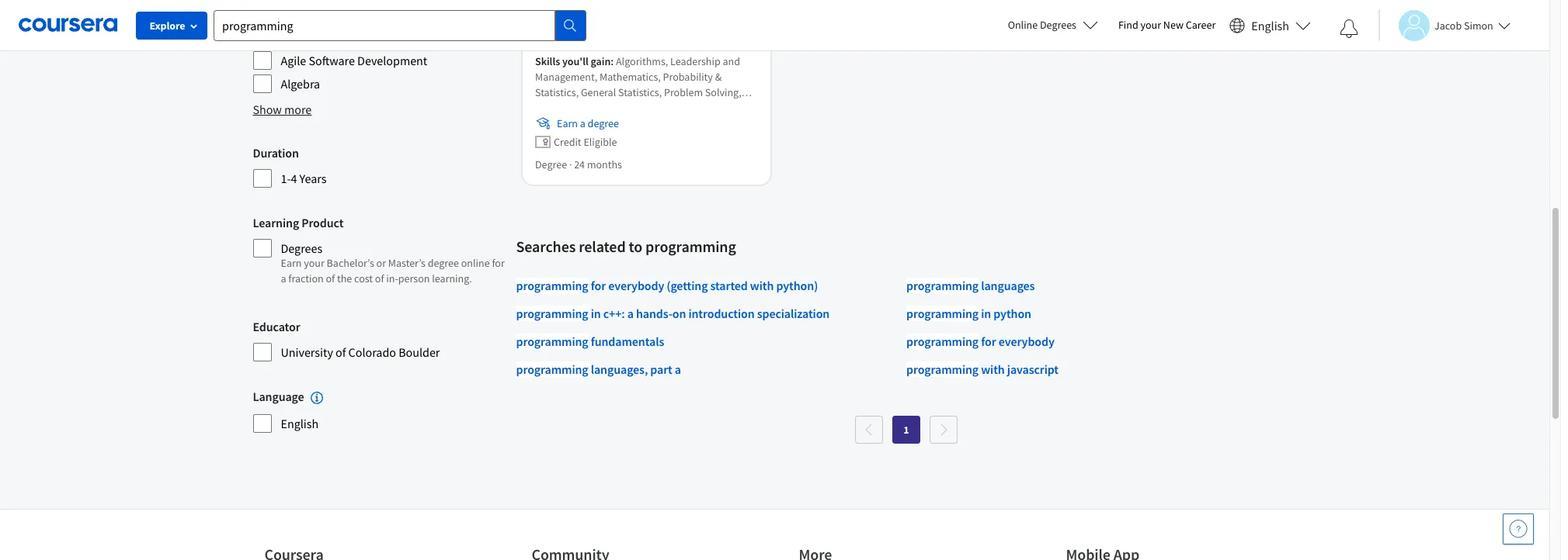 Task type: locate. For each thing, give the bounding box(es) containing it.
earn for earn a degree
[[557, 117, 578, 131]]

english
[[1252, 17, 1290, 33], [281, 417, 319, 432]]

python up programming for everybody at the right
[[994, 306, 1032, 322]]

earn your bachelor's or master's degree online for a fraction of the cost of in-person learning.
[[281, 256, 505, 286]]

1 vertical spatial for
[[591, 278, 606, 294]]

0 vertical spatial your
[[1141, 18, 1161, 32]]

started
[[710, 278, 748, 294]]

learning product group
[[253, 214, 507, 293]]

find your new career
[[1119, 18, 1216, 32]]

1 horizontal spatial with
[[981, 362, 1005, 378]]

english button
[[1224, 0, 1317, 50]]

1 vertical spatial degrees
[[281, 241, 323, 256]]

educator group
[[253, 318, 507, 363]]

0 horizontal spatial for
[[492, 256, 505, 270]]

languages down fundamentals
[[591, 362, 645, 378]]

·
[[569, 158, 572, 172]]

for for programming for everybody
[[981, 334, 996, 350]]

1 horizontal spatial degree
[[587, 117, 619, 131]]

related
[[579, 237, 626, 257]]

1 horizontal spatial everybody
[[999, 334, 1055, 350]]

master of engineering in engineering management link
[[535, 4, 758, 42]]

show
[[253, 102, 282, 117]]

a left fraction
[[281, 272, 286, 286]]

degrees right online
[[1040, 18, 1077, 32]]

1 horizontal spatial earn
[[557, 117, 578, 131]]

degrees
[[1040, 18, 1077, 32], [281, 241, 323, 256]]

0 horizontal spatial earn
[[281, 256, 302, 270]]

0 horizontal spatial everybody
[[608, 278, 664, 294]]

coursera image
[[19, 13, 117, 37]]

for inside earn your bachelor's or master's degree online for a fraction of the cost of in-person learning.
[[492, 256, 505, 270]]

None search field
[[214, 10, 587, 41]]

0 vertical spatial degrees
[[1040, 18, 1077, 32]]

0 horizontal spatial english
[[281, 417, 319, 432]]

or
[[376, 256, 386, 270]]

earn
[[557, 117, 578, 131], [281, 256, 302, 270]]

1 horizontal spatial languages
[[981, 278, 1035, 294]]

everybody
[[608, 278, 664, 294], [999, 334, 1055, 350]]

0 vertical spatial everybody
[[608, 278, 664, 294]]

for up c
[[591, 278, 606, 294]]

degree up learning.
[[428, 256, 459, 270]]

of
[[573, 6, 583, 21], [326, 272, 335, 286], [375, 272, 384, 286], [336, 345, 346, 360]]

1 vertical spatial your
[[304, 256, 325, 270]]

0 vertical spatial earn
[[557, 117, 578, 131]]

2 vertical spatial for
[[981, 334, 996, 350]]

months
[[587, 158, 622, 172]]

your for earn
[[304, 256, 325, 270]]

your right find
[[1141, 18, 1161, 32]]

with down programming for everybody at the right
[[981, 362, 1005, 378]]

find
[[1119, 18, 1139, 32]]

1 horizontal spatial your
[[1141, 18, 1161, 32]]

1 horizontal spatial english
[[1252, 17, 1290, 33]]

degree
[[587, 117, 619, 131], [428, 256, 459, 270]]

english down information about this filter group image
[[281, 417, 319, 432]]

programming for programming in c ++: a hands - on introduction specialization
[[516, 306, 589, 322]]

0 horizontal spatial in
[[591, 306, 601, 322]]

1 vertical spatial python
[[994, 306, 1032, 322]]

your up fraction
[[304, 256, 325, 270]]

engineering
[[586, 6, 649, 21], [664, 6, 727, 21]]

eligible
[[583, 136, 617, 149]]

0 horizontal spatial degree
[[428, 256, 459, 270]]

jacob
[[1435, 18, 1462, 32]]

in inside master of engineering in engineering management
[[652, 6, 662, 21]]

degrees down learning product
[[281, 241, 323, 256]]

master
[[535, 6, 570, 21]]

a up credit eligible in the top left of the page
[[580, 117, 585, 131]]

2 horizontal spatial in
[[981, 306, 991, 322]]

a right ++:
[[627, 306, 634, 322]]

1 horizontal spatial engineering
[[664, 6, 727, 21]]

0 horizontal spatial degrees
[[281, 241, 323, 256]]

1 horizontal spatial degrees
[[1040, 18, 1077, 32]]

0 vertical spatial python
[[776, 278, 814, 294]]

in
[[652, 6, 662, 21], [591, 306, 601, 322], [981, 306, 991, 322]]

earn for earn your bachelor's or master's degree online for a fraction of the cost of in-person learning.
[[281, 256, 302, 270]]

1-4 years
[[281, 171, 327, 186]]

programming up programming in python
[[907, 278, 979, 294]]

programming down the 'programming languages'
[[907, 306, 979, 322]]

of inside educator group
[[336, 345, 346, 360]]

learning product
[[253, 215, 344, 231]]

your inside "link"
[[1141, 18, 1161, 32]]

1 vertical spatial degree
[[428, 256, 459, 270]]

language group
[[253, 388, 507, 434]]

programming up programming languages , part a on the bottom left of page
[[516, 334, 589, 350]]

0 horizontal spatial engineering
[[586, 6, 649, 21]]

colorado
[[348, 345, 396, 360]]

you'll
[[562, 55, 588, 69]]

1 horizontal spatial in
[[652, 6, 662, 21]]

everybody up javascript
[[999, 334, 1055, 350]]

0 vertical spatial with
[[750, 278, 774, 294]]

earn up credit
[[557, 117, 578, 131]]

years
[[300, 171, 327, 186]]

1 vertical spatial english
[[281, 417, 319, 432]]

english inside language group
[[281, 417, 319, 432]]

earn inside earn your bachelor's or master's degree online for a fraction of the cost of in-person learning.
[[281, 256, 302, 270]]

programming down programming fundamentals
[[516, 362, 589, 378]]

english inside button
[[1252, 17, 1290, 33]]

person
[[398, 272, 430, 286]]

with
[[750, 278, 774, 294], [981, 362, 1005, 378]]

0 horizontal spatial languages
[[591, 362, 645, 378]]

programming for programming in python
[[907, 306, 979, 322]]

0 vertical spatial degree
[[587, 117, 619, 131]]

1 horizontal spatial python
[[994, 306, 1032, 322]]

c
[[603, 306, 609, 322]]

programming up programming fundamentals
[[516, 306, 589, 322]]

jacob simon button
[[1379, 10, 1511, 41]]

programming down searches
[[516, 278, 589, 294]]

with right started
[[750, 278, 774, 294]]

skills
[[535, 55, 560, 69]]

algebra
[[281, 76, 320, 92]]

languages up programming in python
[[981, 278, 1035, 294]]

duration group
[[253, 144, 507, 189]]

degree up the eligible
[[587, 117, 619, 131]]

0 horizontal spatial your
[[304, 256, 325, 270]]

24
[[574, 158, 585, 172]]

the
[[337, 272, 352, 286]]

javascript
[[1007, 362, 1059, 378]]

of up management
[[573, 6, 583, 21]]

programming down programming in python
[[907, 334, 979, 350]]

1
[[904, 424, 909, 438]]

programming languages
[[907, 278, 1035, 294]]

1 vertical spatial everybody
[[999, 334, 1055, 350]]

of left colorado
[[336, 345, 346, 360]]

master of engineering in engineering management
[[535, 6, 727, 40]]

agile
[[281, 53, 306, 68]]

programming down programming for everybody at the right
[[907, 362, 979, 378]]

getting
[[671, 278, 708, 294]]

1 engineering from the left
[[586, 6, 649, 21]]

python up specialization
[[776, 278, 814, 294]]

:
[[610, 55, 613, 69]]

for right online
[[492, 256, 505, 270]]

a
[[580, 117, 585, 131], [281, 272, 286, 286], [627, 306, 634, 322], [675, 362, 681, 378]]

programming up "getting"
[[646, 237, 736, 257]]

0 vertical spatial english
[[1252, 17, 1290, 33]]

in for programming in python
[[981, 306, 991, 322]]

python
[[776, 278, 814, 294], [994, 306, 1032, 322]]

gain
[[590, 55, 610, 69]]

languages for programming languages
[[981, 278, 1035, 294]]

english right career
[[1252, 17, 1290, 33]]

earn up fraction
[[281, 256, 302, 270]]

1 vertical spatial earn
[[281, 256, 302, 270]]

your inside earn your bachelor's or master's degree online for a fraction of the cost of in-person learning.
[[304, 256, 325, 270]]

for up programming with javascript
[[981, 334, 996, 350]]

0 vertical spatial for
[[492, 256, 505, 270]]

everybody up hands
[[608, 278, 664, 294]]

1 horizontal spatial for
[[591, 278, 606, 294]]

2 horizontal spatial for
[[981, 334, 996, 350]]

0 vertical spatial languages
[[981, 278, 1035, 294]]

accounting
[[281, 6, 339, 22]]

programming for programming languages
[[907, 278, 979, 294]]

1 vertical spatial languages
[[591, 362, 645, 378]]

programming
[[646, 237, 736, 257], [516, 278, 589, 294], [907, 278, 979, 294], [516, 306, 589, 322], [907, 306, 979, 322], [516, 334, 589, 350], [907, 334, 979, 350], [516, 362, 589, 378], [907, 362, 979, 378]]

0 horizontal spatial with
[[750, 278, 774, 294]]

degrees inside online degrees popup button
[[1040, 18, 1077, 32]]

credit
[[553, 136, 581, 149]]

degree
[[535, 158, 567, 172]]

jacob simon
[[1435, 18, 1494, 32]]

programming in python
[[907, 306, 1032, 322]]

your for find
[[1141, 18, 1161, 32]]

programming for everybody ( getting started with python )
[[516, 278, 818, 294]]

programming for programming for everybody ( getting started with python )
[[516, 278, 589, 294]]



Task type: describe. For each thing, give the bounding box(es) containing it.
++:
[[609, 306, 625, 322]]

software
[[309, 53, 355, 68]]

product
[[302, 215, 344, 231]]

programming in c ++: a hands - on introduction specialization
[[516, 306, 830, 322]]

(
[[667, 278, 671, 294]]

,
[[645, 362, 648, 378]]

online
[[461, 256, 490, 270]]

cost
[[354, 272, 373, 286]]

)
[[814, 278, 818, 294]]

adaptability
[[281, 30, 344, 45]]

new
[[1164, 18, 1184, 32]]

fraction
[[288, 272, 324, 286]]

online degrees button
[[996, 8, 1111, 42]]

programming for programming for everybody
[[907, 334, 979, 350]]

searches related to programming
[[516, 237, 736, 257]]

simon
[[1464, 18, 1494, 32]]

language
[[253, 389, 304, 405]]

degree · 24 months
[[535, 158, 622, 172]]

a right the part
[[675, 362, 681, 378]]

in for programming in c ++: a hands - on introduction specialization
[[591, 306, 601, 322]]

programming for programming with javascript
[[907, 362, 979, 378]]

master's
[[388, 256, 426, 270]]

help center image
[[1509, 520, 1528, 539]]

degree inside earn your bachelor's or master's degree online for a fraction of the cost of in-person learning.
[[428, 256, 459, 270]]

information about this filter group image
[[310, 392, 323, 405]]

programming for programming languages , part a
[[516, 362, 589, 378]]

development
[[357, 53, 427, 68]]

more
[[284, 102, 312, 117]]

1 vertical spatial with
[[981, 362, 1005, 378]]

languages for programming languages , part a
[[591, 362, 645, 378]]

programming for everybody
[[907, 334, 1055, 350]]

agile software development
[[281, 53, 427, 68]]

online
[[1008, 18, 1038, 32]]

in-
[[386, 272, 398, 286]]

4
[[291, 171, 297, 186]]

of left in-
[[375, 272, 384, 286]]

boulder
[[399, 345, 440, 360]]

part
[[650, 362, 673, 378]]

on
[[673, 306, 686, 322]]

2 engineering from the left
[[664, 6, 727, 21]]

bachelor's
[[327, 256, 374, 270]]

programming languages , part a
[[516, 362, 681, 378]]

show more button
[[253, 100, 312, 119]]

show more
[[253, 102, 312, 117]]

hands
[[636, 306, 669, 322]]

a inside earn your bachelor's or master's degree online for a fraction of the cost of in-person learning.
[[281, 272, 286, 286]]

duration
[[253, 145, 299, 161]]

learning
[[253, 215, 299, 231]]

everybody for programming for everybody ( getting started with python )
[[608, 278, 664, 294]]

specialization
[[757, 306, 830, 322]]

career
[[1186, 18, 1216, 32]]

-
[[669, 306, 673, 322]]

searches
[[516, 237, 576, 257]]

programming with javascript
[[907, 362, 1059, 378]]

show notifications image
[[1340, 19, 1359, 38]]

degrees inside learning product group
[[281, 241, 323, 256]]

university of colorado boulder
[[281, 345, 440, 360]]

1 button
[[893, 417, 921, 445]]

skills you'll gain :
[[535, 55, 616, 69]]

programming fundamentals
[[516, 334, 664, 350]]

credit eligible
[[553, 136, 617, 149]]

everybody for programming for everybody
[[999, 334, 1055, 350]]

What do you want to learn? text field
[[214, 10, 555, 41]]

university
[[281, 345, 333, 360]]

of left the
[[326, 272, 335, 286]]

0 horizontal spatial python
[[776, 278, 814, 294]]

to
[[629, 237, 643, 257]]

educator
[[253, 319, 300, 335]]

for for programming for everybody ( getting started with python )
[[591, 278, 606, 294]]

introduction
[[689, 306, 755, 322]]

online degrees
[[1008, 18, 1077, 32]]

earn a degree
[[557, 117, 619, 131]]

explore
[[150, 19, 185, 33]]

of inside master of engineering in engineering management
[[573, 6, 583, 21]]

learning.
[[432, 272, 472, 286]]

management
[[535, 24, 604, 40]]

1-
[[281, 171, 291, 186]]

find your new career link
[[1111, 16, 1224, 35]]

explore button
[[136, 12, 207, 40]]

fundamentals
[[591, 334, 664, 350]]

programming for programming fundamentals
[[516, 334, 589, 350]]



Task type: vqa. For each thing, say whether or not it's contained in the screenshot.
MASTER OF ENGINEERING IN ENGINEERING MANAGEMENT link
yes



